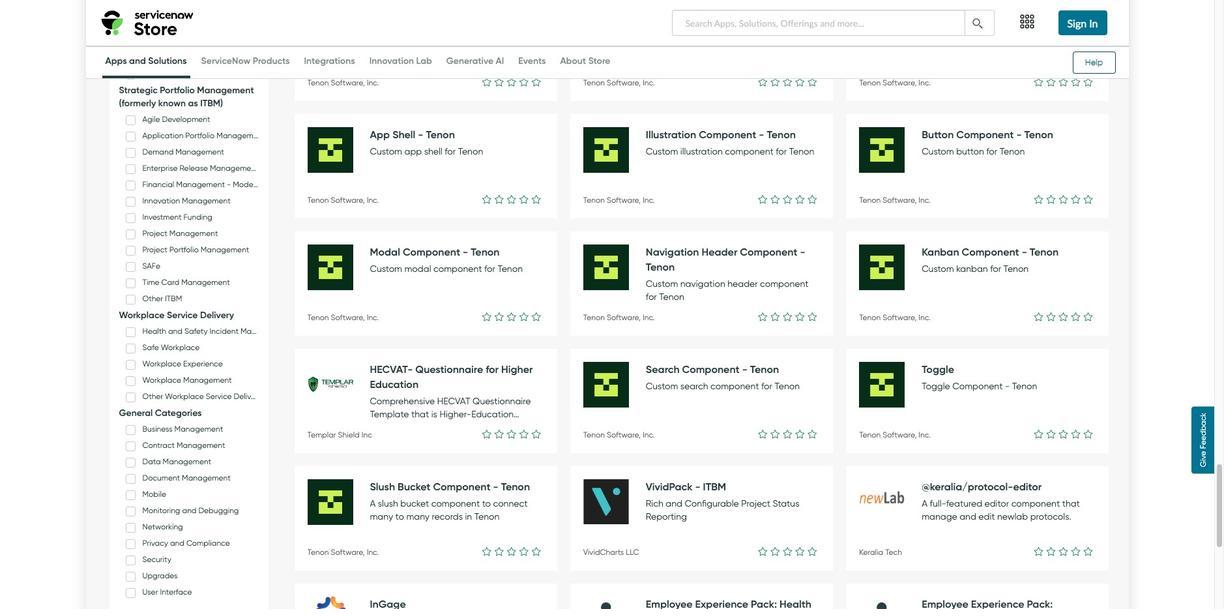 Task type: locate. For each thing, give the bounding box(es) containing it.
navigation header component - tenon
[[584, 245, 775, 258]]

component inside navigation header component - tenon custom navigation header component for tenon
[[760, 278, 809, 289]]

shell up displaying
[[393, 128, 416, 141]]

for inside navigation header component - tenon custom navigation header component for tenon
[[646, 291, 657, 302]]

app by company tenon software, inc. element for kanban component - tenon
[[860, 312, 931, 322]]

tenon
[[678, 10, 707, 23], [741, 10, 770, 23], [966, 10, 995, 23], [1029, 10, 1057, 23], [715, 29, 740, 40], [1003, 29, 1028, 40], [370, 42, 395, 53], [307, 78, 329, 87], [584, 78, 605, 87], [860, 78, 881, 87], [364, 128, 392, 141], [426, 128, 455, 141], [705, 128, 734, 141], [767, 128, 796, 141], [962, 128, 991, 141], [1025, 128, 1054, 141], [458, 146, 483, 157], [790, 146, 815, 157], [1000, 146, 1025, 157], [307, 195, 329, 205], [584, 195, 605, 205], [860, 195, 881, 205], [408, 245, 437, 258], [471, 245, 500, 258], [746, 245, 775, 258], [968, 245, 997, 258], [1030, 245, 1059, 258], [646, 260, 675, 273], [498, 263, 523, 274], [1004, 263, 1029, 274], [659, 291, 685, 302], [307, 312, 329, 322], [584, 312, 605, 322], [860, 312, 881, 322], [688, 363, 717, 376], [750, 363, 779, 376], [775, 381, 800, 392], [1013, 381, 1038, 392], [584, 430, 605, 440], [860, 430, 881, 440], [439, 480, 468, 493], [501, 480, 530, 493], [475, 511, 500, 522], [307, 547, 329, 557]]

modal for modal component - tenon
[[307, 245, 338, 258]]

shell inside app shell - tenon custom app shell for tenon
[[424, 146, 443, 157]]

for down the navigation header component - tenon
[[646, 291, 657, 302]]

1 horizontal spatial slush
[[370, 480, 395, 493]]

service up the safety
[[167, 309, 198, 321]]

component
[[458, 29, 507, 40], [725, 146, 774, 157], [434, 263, 482, 274], [760, 278, 809, 289], [711, 381, 759, 392], [432, 498, 480, 509], [1012, 498, 1060, 509]]

sign
[[1068, 17, 1087, 29]]

@keralia/protocol- up full-
[[860, 480, 951, 493]]

kanban
[[860, 245, 897, 258], [922, 245, 960, 258]]

0 horizontal spatial that
[[411, 409, 429, 420]]

1 horizontal spatial button
[[922, 128, 954, 141]]

to down slush at left bottom
[[396, 511, 404, 522]]

2 form from the left
[[646, 10, 670, 23]]

and down custom app shell for tenon element
[[450, 159, 467, 170]]

component inside slush bucket component - tenon a slush bucket component to connect many to many records in tenon
[[433, 480, 491, 493]]

1 vertical spatial software
[[142, 36, 175, 46]]

tenon software, inc. for illustration component - tenon
[[584, 195, 655, 205]]

custom navigation header component for tenon element
[[646, 278, 820, 304]]

1 horizontal spatial search
[[646, 363, 680, 376]]

app up the intuitive
[[405, 146, 422, 157]]

in up side
[[474, 146, 481, 157]]

1 slush from the left
[[307, 480, 333, 493]]

application
[[142, 131, 183, 140]]

star empty image
[[495, 75, 504, 88], [507, 75, 516, 88], [758, 75, 768, 88], [771, 75, 780, 88], [1072, 75, 1081, 88], [1084, 75, 1093, 88], [482, 192, 492, 205], [495, 192, 504, 205], [758, 192, 768, 205], [796, 192, 805, 205], [808, 192, 817, 205], [1047, 192, 1056, 205], [1059, 192, 1068, 205], [1072, 192, 1081, 205], [507, 310, 516, 323], [520, 310, 529, 323], [783, 310, 792, 323], [796, 310, 805, 323], [1035, 310, 1044, 323], [1084, 310, 1093, 323], [495, 427, 504, 440], [507, 427, 516, 440], [808, 427, 817, 440], [1035, 427, 1044, 440], [1047, 427, 1056, 440], [1059, 427, 1068, 440], [1072, 427, 1081, 440], [482, 545, 492, 558], [495, 545, 504, 558], [771, 545, 780, 558], [796, 545, 805, 558], [1035, 545, 1044, 558], [1072, 545, 1081, 558]]

slush inside slush bucket component - tenon a slush bucket component to connect many to many records in tenon
[[370, 480, 395, 493]]

custom inside app shell - tenon custom app shell for tenon
[[370, 146, 402, 157]]

1 horizontal spatial a
[[922, 498, 928, 509]]

shell for app shell - tenon custom app shell for tenon
[[393, 128, 416, 141]]

for down 'kanban component - tenon' element
[[991, 263, 1002, 274]]

to
[[482, 498, 491, 509], [396, 511, 404, 522]]

itbm up rich
[[641, 480, 664, 493]]

project up safe
[[142, 245, 167, 255]]

component
[[610, 10, 668, 23], [673, 10, 730, 23], [898, 10, 955, 23], [961, 10, 1018, 23], [637, 128, 694, 141], [699, 128, 757, 141], [894, 128, 952, 141], [957, 128, 1014, 141], [340, 245, 398, 258], [403, 245, 460, 258], [678, 245, 735, 258], [740, 245, 798, 258], [900, 245, 957, 258], [962, 245, 1020, 258], [620, 363, 677, 376], [682, 363, 740, 376], [953, 381, 1003, 392], [371, 480, 428, 493], [433, 480, 491, 493]]

for down the illustration component - tenon element
[[776, 146, 787, 157]]

full-
[[930, 498, 947, 509]]

servicenow
[[201, 55, 251, 67]]

a full-featured editor component that manage and edit newlab protocols. element
[[922, 497, 1096, 524]]

project down 'vividpack - itbm' element
[[742, 498, 771, 509]]

component for form component - tenon
[[610, 10, 668, 23]]

1 vertical spatial project
[[142, 245, 167, 255]]

star empty image
[[482, 75, 492, 88], [520, 75, 529, 88], [532, 75, 541, 88], [783, 75, 792, 88], [796, 75, 805, 88], [808, 75, 817, 88], [1035, 75, 1044, 88], [1047, 75, 1056, 88], [1059, 75, 1068, 88], [507, 192, 516, 205], [520, 192, 529, 205], [532, 192, 541, 205], [771, 192, 780, 205], [783, 192, 792, 205], [1035, 192, 1044, 205], [1084, 192, 1093, 205], [482, 310, 492, 323], [495, 310, 504, 323], [532, 310, 541, 323], [758, 310, 768, 323], [771, 310, 780, 323], [808, 310, 817, 323], [1047, 310, 1056, 323], [1059, 310, 1068, 323], [1072, 310, 1081, 323], [482, 427, 492, 440], [520, 427, 529, 440], [532, 427, 541, 440], [758, 427, 768, 440], [771, 427, 780, 440], [783, 427, 792, 440], [796, 427, 805, 440], [1084, 427, 1093, 440], [507, 545, 516, 558], [520, 545, 529, 558], [532, 545, 541, 558], [758, 545, 768, 558], [783, 545, 792, 558], [808, 545, 817, 558], [1047, 545, 1056, 558], [1059, 545, 1068, 558], [1084, 545, 1093, 558]]

1 vertical spatial education
[[370, 377, 419, 391]]

in
[[474, 146, 481, 157], [465, 511, 472, 522]]

custom inside app shell - tenon custom app shell for displaying records in tenon. this app shell provides an intuitive top and side navigation.
[[307, 146, 340, 157]]

shell for app shell - tenon custom app shell for displaying records in tenon. this app shell provides an intuitive top and side navigation.
[[362, 146, 380, 157]]

1 horizontal spatial to
[[482, 498, 491, 509]]

generative ai link
[[443, 55, 508, 76]]

rich and configurable project status reporting element
[[646, 497, 820, 524]]

kanban component - tenon custom kanban for tenon
[[922, 245, 1059, 274]]

inc. for kanban component - tenon
[[919, 312, 931, 322]]

2 shell from the left
[[393, 128, 416, 141]]

for up education…
[[486, 363, 499, 376]]

2 kanban from the left
[[922, 245, 960, 258]]

@keralia/protocol- for @keralia/protocol-editor a full-featured editor component that manage and edit newlab protocols.
[[922, 480, 1014, 493]]

1 horizontal spatial form
[[646, 10, 670, 23]]

bucket up bucket
[[398, 480, 431, 493]]

for down header component - tenon element
[[989, 29, 1000, 40]]

for up top
[[445, 146, 456, 157]]

0 horizontal spatial bucket
[[335, 480, 368, 493]]

management
[[192, 3, 241, 13], [197, 84, 254, 96], [217, 131, 265, 140], [176, 147, 224, 157], [210, 163, 259, 173], [176, 180, 225, 189], [182, 196, 231, 206], [169, 228, 218, 238], [201, 245, 249, 255], [181, 277, 230, 287], [241, 326, 289, 336], [183, 375, 232, 385], [174, 424, 223, 434], [177, 440, 225, 450], [163, 457, 211, 466], [182, 473, 231, 483]]

tenon inside custom notifications component for tenon
[[370, 42, 395, 53]]

component up generative ai
[[458, 29, 507, 40]]

button component - tenon element
[[922, 127, 1096, 142]]

education up education…
[[473, 363, 522, 376]]

0 horizontal spatial shell
[[330, 128, 353, 141]]

inc. for slush bucket component - tenon
[[367, 547, 379, 557]]

0 vertical spatial innovation
[[370, 55, 414, 67]]

form inside form component - tenon custom form for tenon
[[646, 10, 670, 23]]

1 illustration from the left
[[584, 128, 634, 141]]

tenon.
[[483, 146, 510, 157]]

0 horizontal spatial kanban
[[860, 245, 897, 258]]

1 horizontal spatial modal
[[370, 245, 400, 258]]

0 horizontal spatial hecvat-
[[307, 363, 350, 376]]

@keralia/protocol- inside @keralia/protocol-editor a full-featured editor component that manage and edit newlab protocols.
[[922, 480, 1014, 493]]

form component - tenon element
[[646, 10, 820, 25]]

for up comprehensive
[[423, 363, 436, 376]]

about store
[[560, 55, 611, 67]]

custom inside header component - tenon custom header for tenon
[[922, 29, 954, 40]]

configurable
[[685, 498, 739, 509]]

app by company tenon software, inc. element for navigation header component - tenon
[[584, 312, 655, 322]]

software, for kanban component - tenon
[[883, 312, 917, 322]]

1 many from the left
[[370, 511, 393, 522]]

form for form component - tenon
[[584, 10, 608, 23]]

1 horizontal spatial itbm
[[641, 480, 664, 493]]

inc. for toggle
[[919, 430, 931, 440]]

other
[[142, 69, 163, 78], [142, 294, 163, 303], [142, 391, 163, 401]]

component inside modal component - tenon custom modal component for tenon
[[403, 245, 460, 258]]

button
[[860, 128, 892, 141], [922, 128, 954, 141]]

questionnaire up comprehensive
[[353, 363, 421, 376]]

1 horizontal spatial shell
[[362, 146, 380, 157]]

component down modal component - tenon element
[[434, 263, 482, 274]]

records
[[441, 146, 472, 157], [432, 511, 463, 522]]

app inside app shell - tenon custom app shell for displaying records in tenon. this app shell provides an intuitive top and side navigation.
[[307, 128, 327, 141]]

component inside illustration component - tenon custom illustration component for tenon
[[699, 128, 757, 141]]

custom header for tenon element
[[922, 28, 1096, 41]]

0 horizontal spatial slush
[[307, 480, 333, 493]]

@keralia/protocol- for @keralia/protocol-editor
[[860, 480, 951, 493]]

0 horizontal spatial innovation
[[142, 196, 180, 206]]

toggle element
[[922, 362, 1096, 377]]

apps and solutions
[[105, 55, 187, 67]]

1 horizontal spatial many
[[407, 511, 430, 522]]

tenon software, inc. for navigation header component - tenon
[[584, 312, 655, 322]]

app inside app shell - tenon custom app shell for tenon
[[405, 146, 422, 157]]

component for modal component - tenon
[[340, 245, 398, 258]]

status
[[773, 498, 800, 509]]

itbm for vividpack - itbm rich and configurable project status reporting
[[703, 480, 726, 493]]

servicenow store home image
[[99, 7, 201, 39]]

for down search component - tenon element
[[762, 381, 773, 392]]

top
[[433, 159, 448, 170]]

1 vertical spatial service
[[206, 391, 232, 401]]

higher up hecvat
[[439, 363, 470, 376]]

innovation inside innovation lab link
[[370, 55, 414, 67]]

0 horizontal spatial service
[[167, 309, 198, 321]]

shell for app shell - tenon custom app shell for displaying records in tenon. this app shell provides an intuitive top and side navigation.
[[330, 128, 353, 141]]

servicenow products
[[201, 55, 290, 67]]

1 horizontal spatial kanban
[[922, 245, 960, 258]]

app left provides
[[307, 159, 325, 170]]

-
[[670, 10, 676, 23], [733, 10, 738, 23], [958, 10, 963, 23], [1021, 10, 1026, 23], [356, 128, 361, 141], [418, 128, 424, 141], [697, 128, 702, 141], [759, 128, 765, 141], [954, 128, 960, 141], [1017, 128, 1022, 141], [227, 180, 231, 189], [400, 245, 406, 258], [463, 245, 468, 258], [738, 245, 743, 258], [800, 245, 806, 258], [960, 245, 965, 258], [1022, 245, 1028, 258], [680, 363, 685, 376], [742, 363, 748, 376], [1005, 381, 1010, 392], [431, 480, 436, 493], [493, 480, 499, 493], [633, 480, 638, 493], [695, 480, 701, 493]]

experience
[[183, 359, 223, 369]]

component inside button component - tenon custom button for tenon
[[957, 128, 1014, 141]]

software, for illustration component - tenon
[[607, 195, 641, 205]]

header component - tenon custom header for tenon
[[922, 10, 1057, 40]]

app shell - tenon custom app shell for tenon
[[370, 128, 483, 157]]

component for kanban component - tenon custom kanban for tenon
[[962, 245, 1020, 258]]

1 shell from the left
[[330, 128, 353, 141]]

software, for header component - tenon
[[883, 78, 917, 87]]

component inside modal component - tenon custom modal component for tenon
[[434, 263, 482, 274]]

component inside 'search component - tenon custom search component for tenon'
[[682, 363, 740, 376]]

higher
[[439, 363, 470, 376], [502, 363, 533, 376]]

portfolio
[[160, 84, 195, 96], [185, 131, 215, 140], [169, 245, 199, 255]]

a left slush at left bottom
[[370, 498, 376, 509]]

provides
[[348, 159, 383, 170]]

app by company tenon software, inc. element for search component - tenon
[[584, 430, 655, 440]]

bucket inside slush bucket component - tenon a slush bucket component to connect many to many records in tenon
[[398, 480, 431, 493]]

questionnaire up hecvat
[[416, 363, 483, 376]]

app by company tenon software, inc. element for slush bucket component - tenon
[[307, 547, 379, 557]]

2 horizontal spatial shell
[[424, 146, 443, 157]]

toggle for toggle
[[860, 363, 892, 376]]

app by company tenon software, inc. element
[[307, 78, 379, 87], [584, 78, 655, 87], [860, 78, 931, 87], [307, 195, 379, 205], [584, 195, 655, 205], [860, 195, 931, 205], [307, 312, 379, 322], [584, 312, 655, 322], [860, 312, 931, 322], [584, 430, 655, 440], [860, 430, 931, 440], [307, 547, 379, 557]]

many
[[370, 511, 393, 522], [407, 511, 430, 522]]

2 vertical spatial other
[[142, 391, 163, 401]]

component inside navigation header component - tenon custom navigation header component for tenon
[[740, 245, 798, 258]]

inc. for illustration component - tenon
[[643, 195, 655, 205]]

education for hecvat- questionnaire for higher education comprehensive hecvat questionnaire template that is higher-education…
[[370, 377, 419, 391]]

hecvat- questionnaire for higher education element
[[370, 362, 544, 392]]

1 horizontal spatial navigation
[[646, 245, 699, 258]]

hecvat- for hecvat- questionnaire for higher education comprehensive hecvat questionnaire template that is higher-education…
[[370, 363, 413, 376]]

portfolio down development at top left
[[185, 131, 215, 140]]

custom inside modal component - tenon custom modal component for tenon
[[370, 263, 402, 274]]

service down experience
[[206, 391, 232, 401]]

0 horizontal spatial navigation
[[584, 245, 637, 258]]

navigation
[[681, 278, 726, 289]]

for down modal component - tenon element
[[484, 263, 496, 274]]

0 horizontal spatial in
[[465, 511, 472, 522]]

hecvat-
[[307, 363, 350, 376], [370, 363, 413, 376]]

time
[[142, 277, 160, 287]]

protocols.
[[1031, 511, 1072, 522]]

app for app shell - tenon custom app shell for tenon
[[370, 128, 390, 141]]

component inside header component - tenon custom header for tenon
[[961, 10, 1018, 23]]

1 horizontal spatial shell
[[393, 128, 416, 141]]

kanban inside kanban component - tenon custom kanban for tenon
[[922, 245, 960, 258]]

custom for form component - tenon
[[646, 29, 678, 40]]

generative
[[447, 55, 494, 67]]

navigation inside navigation header component - tenon custom navigation header component for tenon
[[646, 245, 699, 258]]

ingage element
[[370, 597, 544, 609]]

1 horizontal spatial illustration
[[646, 128, 697, 141]]

shell up provides
[[362, 146, 380, 157]]

vividpack for vividpack - itbm
[[584, 480, 630, 493]]

1 horizontal spatial that
[[1063, 498, 1080, 509]]

1 bucket from the left
[[335, 480, 368, 493]]

for right button
[[987, 146, 998, 157]]

project
[[142, 228, 167, 238], [142, 245, 167, 255], [742, 498, 771, 509]]

0 vertical spatial software
[[142, 20, 175, 30]]

1 form from the left
[[584, 10, 608, 23]]

component down the illustration component - tenon element
[[725, 146, 774, 157]]

custom inside 'search component - tenon custom search component for tenon'
[[646, 381, 678, 392]]

that up the protocols.
[[1063, 498, 1080, 509]]

1 higher from the left
[[439, 363, 470, 376]]

app up provides
[[342, 146, 359, 157]]

0 vertical spatial service
[[167, 309, 198, 321]]

slush bucket component - tenon element
[[370, 479, 544, 494]]

@keralia/protocol-
[[860, 480, 951, 493], [922, 480, 1014, 493]]

0 horizontal spatial editor
[[951, 480, 980, 493]]

modal component - tenon
[[307, 245, 437, 258]]

editor up a full-featured editor component that manage and edit newlab protocols. element
[[1014, 480, 1042, 493]]

component down search component - tenon element
[[711, 381, 759, 392]]

0 horizontal spatial vividpack
[[584, 480, 630, 493]]

search for search component - tenon
[[584, 363, 617, 376]]

license
[[163, 3, 190, 13]]

0 horizontal spatial illustration
[[584, 128, 634, 141]]

custom inside illustration component - tenon custom illustration component for tenon
[[646, 146, 678, 157]]

0 horizontal spatial education
[[370, 377, 419, 391]]

software down saas in the top of the page
[[142, 20, 175, 30]]

search inside 'search component - tenon custom search component for tenon'
[[646, 363, 680, 376]]

component inside form component - tenon custom form for tenon
[[673, 10, 730, 23]]

custom inside button component - tenon custom button for tenon
[[922, 146, 954, 157]]

1 horizontal spatial higher
[[502, 363, 533, 376]]

1 horizontal spatial app
[[342, 146, 359, 157]]

inc
[[362, 430, 372, 440]]

sign in menu bar
[[998, 0, 1129, 46]]

1 app from the left
[[307, 128, 327, 141]]

records down slush bucket component - tenon element
[[432, 511, 463, 522]]

editor up edit
[[985, 498, 1010, 509]]

button inside button component - tenon custom button for tenon
[[922, 128, 954, 141]]

3 software from the top
[[142, 52, 175, 62]]

tab list
[[99, 48, 617, 78]]

software up sam
[[142, 52, 175, 62]]

- inside illustration component - tenon custom illustration component for tenon
[[759, 128, 765, 141]]

illustration inside illustration component - tenon custom illustration component for tenon
[[646, 128, 697, 141]]

2 vertical spatial software
[[142, 52, 175, 62]]

for inside kanban component - tenon custom kanban for tenon
[[991, 263, 1002, 274]]

toggle
[[860, 363, 892, 376], [922, 363, 955, 376], [922, 381, 951, 392]]

records inside app shell - tenon custom app shell for displaying records in tenon. this app shell provides an intuitive top and side navigation.
[[441, 146, 472, 157]]

0 horizontal spatial header
[[728, 278, 758, 289]]

component down navigation header component - tenon element
[[760, 278, 809, 289]]

and up reporting
[[666, 498, 683, 509]]

custom for header component - tenon
[[922, 29, 954, 40]]

illustration
[[681, 146, 723, 157]]

custom inside form component - tenon custom form for tenon
[[646, 29, 678, 40]]

navigation for navigation header component - tenon custom navigation header component for tenon
[[646, 245, 699, 258]]

illustration component - tenon element
[[646, 127, 820, 142]]

custom for app shell - tenon
[[370, 146, 402, 157]]

slush down templar
[[307, 480, 333, 493]]

0 vertical spatial records
[[441, 146, 472, 157]]

1 vertical spatial records
[[432, 511, 463, 522]]

2 horizontal spatial editor
[[1014, 480, 1042, 493]]

sam
[[165, 69, 181, 78]]

many down bucket
[[407, 511, 430, 522]]

portfolio up 'known'
[[160, 84, 195, 96]]

2 @keralia/protocol- from the left
[[922, 480, 1014, 493]]

innovation left lab
[[370, 55, 414, 67]]

header down navigation header component - tenon element
[[728, 278, 758, 289]]

app by company tenon software, inc. element for header component - tenon
[[860, 78, 931, 87]]

1 vertical spatial compliance
[[186, 538, 230, 548]]

0 horizontal spatial search
[[584, 363, 617, 376]]

and inside vividpack - itbm rich and configurable project status reporting
[[666, 498, 683, 509]]

component for button component - tenon custom button for tenon
[[957, 128, 1014, 141]]

component inside slush bucket component - tenon a slush bucket component to connect many to many records in tenon
[[432, 498, 480, 509]]

shell up top
[[424, 146, 443, 157]]

to left connect
[[482, 498, 491, 509]]

solutions
[[148, 55, 187, 67]]

navigation
[[584, 245, 637, 258], [646, 245, 699, 258]]

and left the removal
[[218, 20, 232, 30]]

tab list containing apps and solutions
[[99, 48, 617, 78]]

custom notifications component for tenon
[[370, 29, 520, 53]]

a left full-
[[922, 498, 928, 509]]

hecvat- inside hecvat- questionnaire for higher education comprehensive hecvat questionnaire template that is higher-education…
[[370, 363, 413, 376]]

header down search icon
[[957, 29, 987, 40]]

bucket down shield
[[335, 480, 368, 493]]

inc. for modal component - tenon
[[367, 312, 379, 322]]

modal for modal component - tenon custom modal component for tenon
[[370, 245, 400, 258]]

0 horizontal spatial a
[[370, 498, 376, 509]]

and down featured
[[960, 511, 977, 522]]

for inside illustration component - tenon custom illustration component for tenon
[[776, 146, 787, 157]]

form
[[584, 10, 608, 23], [646, 10, 670, 23]]

2 modal from the left
[[370, 245, 400, 258]]

1 other from the top
[[142, 69, 163, 78]]

component inside toggle toggle component - tenon
[[953, 381, 1003, 392]]

0 vertical spatial in
[[474, 146, 481, 157]]

apps and solutions link
[[102, 55, 190, 78]]

installation
[[177, 20, 216, 30]]

in
[[1090, 17, 1098, 29]]

hecvat- for hecvat- questionnaire for higher education
[[307, 363, 350, 376]]

0 horizontal spatial form
[[584, 10, 608, 23]]

@keralia/protocol- up featured
[[922, 480, 1014, 493]]

tenon software, inc. for kanban component - tenon
[[860, 312, 931, 322]]

1 vertical spatial in
[[465, 511, 472, 522]]

rich
[[646, 498, 664, 509]]

2 higher from the left
[[502, 363, 533, 376]]

1 horizontal spatial app
[[370, 128, 390, 141]]

bucket
[[335, 480, 368, 493], [398, 480, 431, 493]]

app by company tenon software, inc. element for illustration component - tenon
[[584, 195, 655, 205]]

form component - tenon
[[584, 10, 707, 23]]

1 horizontal spatial vividpack
[[646, 480, 693, 493]]

2 vertical spatial project
[[742, 498, 771, 509]]

education up comprehensive
[[370, 377, 419, 391]]

1 vertical spatial that
[[1063, 498, 1080, 509]]

software, for modal component - tenon
[[331, 312, 365, 322]]

2 horizontal spatial itbm
[[703, 480, 726, 493]]

project down investment
[[142, 228, 167, 238]]

development
[[162, 114, 210, 124]]

about store link
[[557, 55, 614, 76]]

1 horizontal spatial education
[[473, 363, 522, 376]]

search image
[[973, 16, 983, 28]]

2 vividpack from the left
[[646, 480, 693, 493]]

connect
[[493, 498, 528, 509]]

shell up provides
[[330, 128, 353, 141]]

0 vertical spatial compliance
[[245, 36, 289, 46]]

app for app shell - tenon custom app shell for displaying records in tenon. this app shell provides an intuitive top and side navigation.
[[342, 146, 359, 157]]

itbm inside vividpack - itbm rich and configurable project status reporting
[[703, 480, 726, 493]]

app by company vividcharts llc element
[[584, 547, 639, 557]]

bucket for slush bucket component - tenon a slush bucket component to connect many to many records in tenon
[[398, 480, 431, 493]]

0 vertical spatial that
[[411, 409, 429, 420]]

search component - tenon custom search component for tenon
[[646, 363, 800, 392]]

1 horizontal spatial bucket
[[398, 480, 431, 493]]

higher up education…
[[502, 363, 533, 376]]

2 search from the left
[[646, 363, 680, 376]]

1 a from the left
[[370, 498, 376, 509]]

modal inside modal component - tenon custom modal component for tenon
[[370, 245, 400, 258]]

component for button component - tenon
[[894, 128, 952, 141]]

1 horizontal spatial innovation
[[370, 55, 414, 67]]

and down networking at left bottom
[[170, 538, 184, 548]]

innovation
[[370, 55, 414, 67], [142, 196, 180, 206]]

other down apps and solutions on the left
[[142, 69, 163, 78]]

1 hecvat- from the left
[[307, 363, 350, 376]]

for up events
[[509, 29, 520, 40]]

component down slush bucket component - tenon element
[[432, 498, 480, 509]]

1 modal from the left
[[307, 245, 338, 258]]

2 button from the left
[[922, 128, 954, 141]]

upgrades
[[142, 571, 178, 581]]

release
[[180, 163, 208, 173]]

0 horizontal spatial button
[[860, 128, 892, 141]]

and down the removal
[[229, 36, 243, 46]]

1 horizontal spatial in
[[474, 146, 481, 157]]

component for search component - tenon
[[620, 363, 677, 376]]

for up an
[[382, 146, 393, 157]]

0 horizontal spatial itbm
[[165, 294, 182, 303]]

navigation header component - tenon element
[[646, 245, 820, 274]]

shell inside app shell - tenon custom app shell for displaying records in tenon. this app shell provides an intuitive top and side navigation.
[[330, 128, 353, 141]]

tenon software, inc. for slush bucket component - tenon
[[307, 547, 379, 557]]

illustration for illustration component - tenon
[[584, 128, 634, 141]]

2 slush from the left
[[370, 480, 395, 493]]

an
[[385, 159, 396, 170]]

mobile
[[142, 489, 166, 499]]

1 vertical spatial innovation
[[142, 196, 180, 206]]

kanban for kanban component - tenon
[[860, 245, 897, 258]]

component up the protocols.
[[1012, 498, 1060, 509]]

sign in menu item
[[1051, 0, 1116, 46]]

displaying
[[396, 146, 438, 157]]

software, for toggle
[[883, 430, 917, 440]]

itbm up configurable
[[703, 480, 726, 493]]

custom inside kanban component - tenon custom kanban for tenon
[[922, 263, 954, 274]]

2 a from the left
[[922, 498, 928, 509]]

vividpack inside vividpack - itbm rich and configurable project status reporting
[[646, 480, 693, 493]]

other up general
[[142, 391, 163, 401]]

button
[[957, 146, 985, 157]]

app shell - tenon element
[[370, 127, 544, 142]]

higher-
[[440, 409, 472, 420]]

2 navigation from the left
[[646, 245, 699, 258]]

0 vertical spatial other
[[142, 69, 163, 78]]

itbm down card
[[165, 294, 182, 303]]

component for modal component - tenon custom modal component for tenon
[[403, 245, 460, 258]]

1 kanban from the left
[[860, 245, 897, 258]]

workplace
[[119, 309, 165, 321], [161, 343, 200, 352], [142, 359, 181, 369], [142, 375, 181, 385], [165, 391, 204, 401]]

editor up featured
[[951, 480, 980, 493]]

1 vertical spatial header
[[728, 278, 758, 289]]

and right apps at the top
[[129, 55, 146, 67]]

featured
[[947, 498, 983, 509]]

project inside vividpack - itbm rich and configurable project status reporting
[[742, 498, 771, 509]]

1 horizontal spatial hecvat-
[[370, 363, 413, 376]]

2 horizontal spatial app
[[405, 146, 422, 157]]

app inside app shell - tenon custom app shell for tenon
[[370, 128, 390, 141]]

for right form
[[702, 29, 713, 40]]

software up solutions on the top of the page
[[142, 36, 175, 46]]

records down app shell - tenon element
[[441, 146, 472, 157]]

header
[[860, 10, 895, 23], [922, 10, 958, 23], [639, 245, 675, 258], [702, 245, 738, 258]]

0 horizontal spatial many
[[370, 511, 393, 522]]

@keralia/protocol-editor
[[860, 480, 980, 493]]

header inside navigation header component - tenon custom navigation header component for tenon
[[702, 245, 738, 258]]

header inside header component - tenon custom header for tenon
[[922, 10, 958, 23]]

contract
[[142, 440, 175, 450]]

2 hecvat- from the left
[[370, 363, 413, 376]]

toggle component - tenon element
[[922, 380, 1096, 393]]

- inside vividpack - itbm rich and configurable project status reporting
[[695, 480, 701, 493]]

tenon software, inc. for toggle
[[860, 430, 931, 440]]

2 app from the left
[[370, 128, 390, 141]]

shell inside app shell - tenon custom app shell for tenon
[[393, 128, 416, 141]]

investment
[[142, 212, 182, 222]]

2 bucket from the left
[[398, 480, 431, 493]]

- inside form component - tenon custom form for tenon
[[733, 10, 738, 23]]

Search Apps search field
[[672, 10, 965, 36]]

and inside @keralia/protocol-editor a full-featured editor component that manage and edit newlab protocols.
[[960, 511, 977, 522]]

1 search from the left
[[584, 363, 617, 376]]

component inside kanban component - tenon custom kanban for tenon
[[962, 245, 1020, 258]]

for inside app shell - tenon custom app shell for tenon
[[445, 146, 456, 157]]

slush up slush at left bottom
[[370, 480, 395, 493]]

- inside kanban component - tenon custom kanban for tenon
[[1022, 245, 1028, 258]]

app by company tenon software, inc. element for button component - tenon
[[860, 195, 931, 205]]

innovation up investment
[[142, 196, 180, 206]]

1 @keralia/protocol- from the left
[[860, 480, 951, 493]]

app shell - tenon custom app shell for displaying records in tenon. this app shell provides an intuitive top and side navigation.
[[307, 128, 535, 170]]

0 vertical spatial header
[[957, 29, 987, 40]]

shell left provides
[[327, 159, 345, 170]]

compliance up products
[[245, 36, 289, 46]]

itbm)
[[200, 97, 223, 109]]

1 button from the left
[[860, 128, 892, 141]]

0 horizontal spatial to
[[396, 511, 404, 522]]

questionnaire for hecvat- questionnaire for higher education comprehensive hecvat questionnaire template that is higher-education…
[[416, 363, 483, 376]]

and inside tab list
[[129, 55, 146, 67]]

0 horizontal spatial higher
[[439, 363, 470, 376]]

service
[[167, 309, 198, 321], [206, 391, 232, 401]]

education inside hecvat- questionnaire for higher education comprehensive hecvat questionnaire template that is higher-education…
[[370, 377, 419, 391]]

higher inside hecvat- questionnaire for higher education comprehensive hecvat questionnaire template that is higher-education…
[[502, 363, 533, 376]]

header
[[957, 29, 987, 40], [728, 278, 758, 289]]

inc.
[[367, 78, 379, 87], [643, 78, 655, 87], [919, 78, 931, 87], [367, 195, 379, 205], [643, 195, 655, 205], [919, 195, 931, 205], [367, 312, 379, 322], [643, 312, 655, 322], [919, 312, 931, 322], [643, 430, 655, 440], [919, 430, 931, 440], [367, 547, 379, 557]]

1 vertical spatial other
[[142, 294, 163, 303]]

0 vertical spatial education
[[473, 363, 522, 376]]

that left is
[[411, 409, 429, 420]]

tenon software, inc. for modal component - tenon
[[307, 312, 379, 322]]

compliance down debugging
[[186, 538, 230, 548]]

button for button component - tenon custom button for tenon
[[922, 128, 954, 141]]

custom app shell for tenon element
[[370, 145, 544, 158]]

and
[[218, 20, 232, 30], [229, 36, 243, 46], [129, 55, 146, 67], [450, 159, 467, 170], [168, 326, 183, 336], [666, 498, 683, 509], [182, 506, 197, 515], [960, 511, 977, 522], [170, 538, 184, 548]]

other down time at the top of page
[[142, 294, 163, 303]]

2 many from the left
[[407, 511, 430, 522]]

header inside header component - tenon custom header for tenon
[[957, 29, 987, 40]]

in down slush bucket component - tenon element
[[465, 511, 472, 522]]

tenon software, inc. for header component - tenon
[[860, 78, 931, 87]]

delivery
[[200, 309, 234, 321], [234, 391, 262, 401]]

- inside slush bucket component - tenon a slush bucket component to connect many to many records in tenon
[[493, 480, 499, 493]]

1 vividpack from the left
[[584, 480, 630, 493]]

that
[[411, 409, 429, 420], [1063, 498, 1080, 509]]

navigation for navigation header component - tenon
[[584, 245, 637, 258]]

1 horizontal spatial header
[[957, 29, 987, 40]]

1 software from the top
[[142, 20, 175, 30]]

1 navigation from the left
[[584, 245, 637, 258]]

1 horizontal spatial editor
[[985, 498, 1010, 509]]

portfolio up card
[[169, 245, 199, 255]]

2 illustration from the left
[[646, 128, 697, 141]]

generative ai
[[447, 55, 504, 67]]

app
[[342, 146, 359, 157], [405, 146, 422, 157], [307, 159, 325, 170]]

many down slush at left bottom
[[370, 511, 393, 522]]

0 horizontal spatial modal
[[307, 245, 338, 258]]

sign in button
[[1059, 10, 1108, 35]]

for inside hecvat- questionnaire for higher education comprehensive hecvat questionnaire template that is higher-education…
[[486, 363, 499, 376]]

0 horizontal spatial app
[[307, 128, 327, 141]]

- inside header component - tenon custom header for tenon
[[1021, 10, 1026, 23]]



Task type: describe. For each thing, give the bounding box(es) containing it.
2 other from the top
[[142, 294, 163, 303]]

innovation lab link
[[366, 55, 435, 76]]

detection
[[202, 52, 238, 62]]

known
[[158, 97, 186, 109]]

templar
[[307, 430, 336, 440]]

slush for slush bucket component - tenon a slush bucket component to connect many to many records in tenon
[[370, 480, 395, 493]]

app by company templar shield inc element
[[307, 430, 372, 440]]

0 vertical spatial to
[[482, 498, 491, 509]]

0 horizontal spatial compliance
[[186, 538, 230, 548]]

slush for slush bucket component - tenon
[[307, 480, 333, 493]]

illustration component - tenon custom illustration component for tenon
[[646, 128, 815, 157]]

security
[[142, 554, 171, 564]]

software, for navigation header component - tenon
[[607, 312, 641, 322]]

custom for illustration component - tenon
[[646, 146, 678, 157]]

toggle toggle component - tenon
[[922, 363, 1038, 392]]

- inside saas license management software installation and removal software reconciliation and compliance software spend detection other sam strategic portfolio management (formerly known as itbm) agile development application portfolio management demand management enterprise release management financial management - modeling engine innovation management investment funding project management project portfolio management safe time card management other itbm workplace service delivery health and safety incident management safe workplace workplace experience workplace management other workplace service delivery general categories business management contract management data management document management mobile monitoring and debugging networking privacy and compliance security upgrades user interface
[[227, 180, 231, 189]]

saas license management software installation and removal software reconciliation and compliance software spend detection other sam strategic portfolio management (formerly known as itbm) agile development application portfolio management demand management enterprise release management financial management - modeling engine innovation management investment funding project management project portfolio management safe time card management other itbm workplace service delivery health and safety incident management safe workplace workplace experience workplace management other workplace service delivery general categories business management contract management data management document management mobile monitoring and debugging networking privacy and compliance security upgrades user interface
[[119, 3, 292, 597]]

1 vertical spatial to
[[396, 511, 404, 522]]

custom inside navigation header component - tenon custom navigation header component for tenon
[[646, 278, 678, 289]]

safe
[[142, 261, 160, 271]]

custom notifications component for tenon element
[[370, 28, 544, 54]]

inc. for button component - tenon
[[919, 195, 931, 205]]

inc. for search component - tenon
[[643, 430, 655, 440]]

button component - tenon
[[860, 128, 991, 141]]

app by company keralia tech element
[[860, 547, 902, 557]]

software, for button component - tenon
[[883, 195, 917, 205]]

- inside app shell - tenon custom app shell for displaying records in tenon. this app shell provides an intuitive top and side navigation.
[[356, 128, 361, 141]]

bucket
[[401, 498, 429, 509]]

form for form component - tenon custom form for tenon
[[646, 10, 670, 23]]

a inside @keralia/protocol-editor a full-featured editor component that manage and edit newlab protocols.
[[922, 498, 928, 509]]

custom for search component - tenon
[[646, 381, 678, 392]]

safety
[[184, 326, 208, 336]]

spend
[[177, 52, 200, 62]]

monitoring
[[142, 506, 180, 515]]

software, for slush bucket component - tenon
[[331, 547, 365, 557]]

search
[[681, 381, 709, 392]]

for inside app shell - tenon custom app shell for displaying records in tenon. this app shell provides an intuitive top and side navigation.
[[382, 146, 393, 157]]

- inside button component - tenon custom button for tenon
[[1017, 128, 1022, 141]]

0 vertical spatial delivery
[[200, 309, 234, 321]]

modeling
[[233, 180, 266, 189]]

header component - tenon element
[[922, 10, 1096, 25]]

servicenow products link
[[198, 55, 293, 76]]

component inside illustration component - tenon custom illustration component for tenon
[[725, 146, 774, 157]]

enterprise
[[142, 163, 178, 173]]

editor for @keralia/protocol-editor
[[951, 480, 980, 493]]

for inside header component - tenon custom header for tenon
[[989, 29, 1000, 40]]

custom kanban for tenon element
[[922, 263, 1096, 276]]

button for button component - tenon
[[860, 128, 892, 141]]

component inside custom notifications component for tenon
[[458, 29, 507, 40]]

general
[[119, 407, 153, 419]]

inc. for form component - tenon
[[643, 78, 655, 87]]

and inside app shell - tenon custom app shell for displaying records in tenon. this app shell provides an intuitive top and side navigation.
[[450, 159, 467, 170]]

modal component - tenon element
[[370, 245, 544, 259]]

ai
[[496, 55, 504, 67]]

education for hecvat- questionnaire for higher education
[[473, 363, 522, 376]]

component for search component - tenon custom search component for tenon
[[682, 363, 740, 376]]

side
[[469, 159, 486, 170]]

financial
[[142, 180, 174, 189]]

employee experience pack: health alert element
[[646, 597, 820, 609]]

and right monitoring
[[182, 506, 197, 515]]

custom for button component - tenon
[[922, 146, 954, 157]]

higher for hecvat- questionnaire for higher education
[[439, 363, 470, 376]]

slush
[[378, 498, 398, 509]]

toggle for toggle toggle component - tenon
[[922, 363, 955, 376]]

app by company tenon software, inc. element for toggle
[[860, 430, 931, 440]]

in inside slush bucket component - tenon a slush bucket component to connect many to many records in tenon
[[465, 511, 472, 522]]

app by company tenon software, inc. element for form component - tenon
[[584, 78, 655, 87]]

education…
[[472, 409, 519, 420]]

questionnaire up education…
[[473, 396, 531, 407]]

1 vertical spatial portfolio
[[185, 131, 215, 140]]

business
[[142, 424, 173, 434]]

kanban for kanban component - tenon custom kanban for tenon
[[922, 245, 960, 258]]

component inside 'search component - tenon custom search component for tenon'
[[711, 381, 759, 392]]

for inside custom notifications component for tenon
[[509, 29, 520, 40]]

component for illustration component - tenon
[[637, 128, 694, 141]]

itbm for vividpack - itbm
[[641, 480, 664, 493]]

1 horizontal spatial service
[[206, 391, 232, 401]]

component for header component - tenon custom header for tenon
[[961, 10, 1018, 23]]

comprehensive hecvat questionnaire template that is higher-education focused element
[[370, 395, 544, 421]]

demand
[[142, 147, 174, 157]]

removal
[[234, 20, 265, 30]]

modal
[[405, 263, 431, 274]]

header inside navigation header component - tenon custom navigation header component for tenon
[[728, 278, 758, 289]]

component for kanban component - tenon
[[900, 245, 957, 258]]

engine
[[268, 180, 292, 189]]

tenon software, inc. for button component - tenon
[[860, 195, 931, 205]]

saas
[[142, 3, 162, 13]]

1 horizontal spatial compliance
[[245, 36, 289, 46]]

records inside slush bucket component - tenon a slush bucket component to connect many to many records in tenon
[[432, 511, 463, 522]]

events
[[519, 55, 546, 67]]

in inside app shell - tenon custom app shell for displaying records in tenon. this app shell provides an intuitive top and side navigation.
[[474, 146, 481, 157]]

search component - tenon
[[584, 363, 717, 376]]

- inside navigation header component - tenon custom navigation header component for tenon
[[800, 245, 806, 258]]

0 vertical spatial portfolio
[[160, 84, 195, 96]]

integrations
[[304, 55, 355, 67]]

events link
[[515, 55, 549, 76]]

help link
[[1067, 52, 1116, 74]]

tenon software, inc. for form component - tenon
[[584, 78, 655, 87]]

search for search component - tenon custom search component for tenon
[[646, 363, 680, 376]]

shell for app shell - tenon custom app shell for tenon
[[424, 146, 443, 157]]

that inside @keralia/protocol-editor a full-featured editor component that manage and edit newlab protocols.
[[1063, 498, 1080, 509]]

templar shield inc
[[307, 430, 372, 440]]

header component - tenon
[[860, 10, 995, 23]]

notifications
[[405, 29, 456, 40]]

2 vertical spatial portfolio
[[169, 245, 199, 255]]

privacy
[[142, 538, 168, 548]]

keralia tech
[[860, 547, 902, 557]]

custom search component for tenon element
[[646, 380, 820, 393]]

navigation.
[[488, 159, 535, 170]]

vividpack - itbm element
[[646, 479, 820, 494]]

- inside toggle toggle component - tenon
[[1005, 381, 1010, 392]]

custom modal component for tenon element
[[370, 263, 544, 276]]

user
[[142, 587, 158, 597]]

and left the safety
[[168, 326, 183, 336]]

bucket for slush bucket component - tenon
[[335, 480, 368, 493]]

custom button for tenon element
[[922, 145, 1096, 158]]

card
[[161, 277, 179, 287]]

illustration for illustration component - tenon custom illustration component for tenon
[[646, 128, 697, 141]]

app for app shell - tenon custom app shell for tenon
[[405, 146, 422, 157]]

employee experience pack: reskilling - ramp up a new team member element
[[922, 597, 1096, 609]]

software, for form component - tenon
[[607, 78, 641, 87]]

hecvat- questionnaire for higher education comprehensive hecvat questionnaire template that is higher-education…
[[370, 363, 533, 420]]

that inside hecvat- questionnaire for higher education comprehensive hecvat questionnaire template that is higher-education…
[[411, 409, 429, 420]]

this
[[513, 146, 529, 157]]

(formerly
[[119, 97, 156, 109]]

a slush bucket component to connect many to many records in tenon element
[[370, 497, 544, 524]]

vividcharts llc
[[584, 547, 639, 557]]

app for app shell - tenon custom app shell for displaying records in tenon. this app shell provides an intuitive top and side navigation.
[[307, 128, 327, 141]]

tenon inside app shell - tenon custom app shell for displaying records in tenon. this app shell provides an intuitive top and side navigation.
[[364, 128, 392, 141]]

component inside @keralia/protocol-editor a full-featured editor component that manage and edit newlab protocols.
[[1012, 498, 1060, 509]]

questionnaire for hecvat- questionnaire for higher education
[[353, 363, 421, 376]]

editor for @keralia/protocol-editor a full-featured editor component that manage and edit newlab protocols.
[[1014, 480, 1042, 493]]

help button
[[1073, 52, 1116, 74]]

manage
[[922, 511, 958, 522]]

search component - tenon element
[[646, 362, 820, 377]]

kanban component - tenon element
[[922, 245, 1096, 259]]

custom inside custom notifications component for tenon
[[370, 29, 402, 40]]

custom form for tenon element
[[646, 28, 820, 41]]

for inside modal component - tenon custom modal component for tenon
[[484, 263, 496, 274]]

component for illustration component - tenon custom illustration component for tenon
[[699, 128, 757, 141]]

higher for hecvat- questionnaire for higher education comprehensive hecvat questionnaire template that is higher-education…
[[502, 363, 533, 376]]

form component - tenon custom form for tenon
[[646, 10, 770, 40]]

incident
[[210, 326, 239, 336]]

kanban
[[957, 263, 988, 274]]

vividpack for vividpack - itbm rich and configurable project status reporting
[[646, 480, 693, 493]]

is
[[432, 409, 438, 420]]

- inside 'search component - tenon custom search component for tenon'
[[742, 363, 748, 376]]

custom illustration component for tenon element
[[646, 145, 820, 158]]

help
[[1086, 57, 1103, 67]]

tenon software, inc. for search component - tenon
[[584, 430, 655, 440]]

tenon inside toggle toggle component - tenon
[[1013, 381, 1038, 392]]

3 other from the top
[[142, 391, 163, 401]]

funding
[[184, 212, 212, 222]]

@keralia/protocol-editor element
[[922, 479, 1096, 494]]

0 horizontal spatial app
[[307, 159, 325, 170]]

1 vertical spatial delivery
[[234, 391, 262, 401]]

2 software from the top
[[142, 36, 175, 46]]

integrations link
[[301, 55, 358, 76]]

categories
[[155, 407, 202, 419]]

tech
[[886, 547, 902, 557]]

kanban component - tenon
[[860, 245, 997, 258]]

store
[[589, 55, 611, 67]]

innovation inside saas license management software installation and removal software reconciliation and compliance software spend detection other sam strategic portfolio management (formerly known as itbm) agile development application portfolio management demand management enterprise release management financial management - modeling engine innovation management investment funding project management project portfolio management safe time card management other itbm workplace service delivery health and safety incident management safe workplace workplace experience workplace management other workplace service delivery general categories business management contract management data management document management mobile monitoring and debugging networking privacy and compliance security upgrades user interface
[[142, 196, 180, 206]]

for inside button component - tenon custom button for tenon
[[987, 146, 998, 157]]

a inside slush bucket component - tenon a slush bucket component to connect many to many records in tenon
[[370, 498, 376, 509]]

networking
[[142, 522, 183, 532]]

data
[[142, 457, 161, 466]]

for inside 'search component - tenon custom search component for tenon'
[[762, 381, 773, 392]]

health
[[142, 326, 166, 336]]

llc
[[626, 547, 639, 557]]

software, for search component - tenon
[[607, 430, 641, 440]]

vividpack - itbm
[[584, 480, 664, 493]]

agile
[[142, 114, 160, 124]]

custom for modal component - tenon
[[370, 263, 402, 274]]

app by company tenon software, inc. element for modal component - tenon
[[307, 312, 379, 322]]

form
[[681, 29, 699, 40]]

intuitive
[[399, 159, 431, 170]]

for inside form component - tenon custom form for tenon
[[702, 29, 713, 40]]

itbm inside saas license management software installation and removal software reconciliation and compliance software spend detection other sam strategic portfolio management (formerly known as itbm) agile development application portfolio management demand management enterprise release management financial management - modeling engine innovation management investment funding project management project portfolio management safe time card management other itbm workplace service delivery health and safety incident management safe workplace workplace experience workplace management other workplace service delivery general categories business management contract management data management document management mobile monitoring and debugging networking privacy and compliance security upgrades user interface
[[165, 294, 182, 303]]

as
[[188, 97, 198, 109]]

- inside modal component - tenon custom modal component for tenon
[[463, 245, 468, 258]]

interface
[[160, 587, 192, 597]]

custom for kanban component - tenon
[[922, 263, 954, 274]]

component for header component - tenon
[[898, 10, 955, 23]]

@keralia/protocol-editor a full-featured editor component that manage and edit newlab protocols.
[[922, 480, 1080, 522]]

inc. for header component - tenon
[[919, 78, 931, 87]]

template
[[370, 409, 409, 420]]

0 vertical spatial project
[[142, 228, 167, 238]]

slush bucket component - tenon a slush bucket component to connect many to many records in tenon
[[370, 480, 530, 522]]

component for form component - tenon custom form for tenon
[[673, 10, 730, 23]]

debugging
[[199, 506, 239, 515]]

0 horizontal spatial shell
[[327, 159, 345, 170]]

- inside app shell - tenon custom app shell for tenon
[[418, 128, 424, 141]]

inc. for navigation header component - tenon
[[643, 312, 655, 322]]



Task type: vqa. For each thing, say whether or not it's contained in the screenshot.
App By Company Tenon Software, Inc. element corresponding to Illustration Component - Tenon
yes



